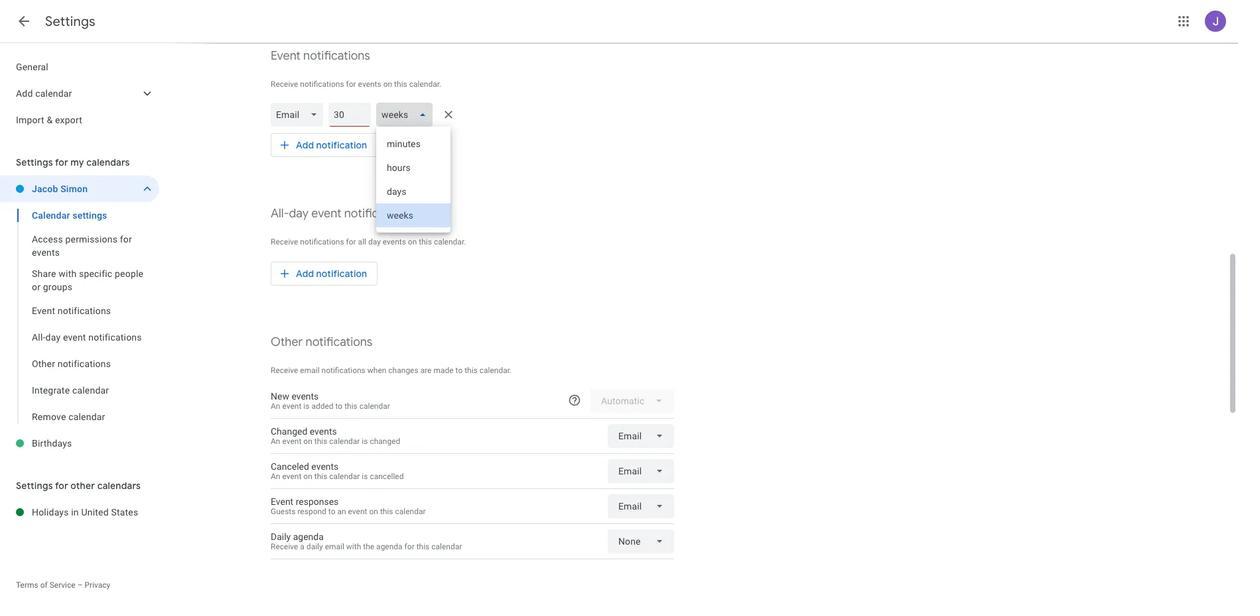 Task type: vqa. For each thing, say whether or not it's contained in the screenshot.
NUMBERED LIST image
no



Task type: locate. For each thing, give the bounding box(es) containing it.
1 vertical spatial add notification button
[[271, 258, 378, 290]]

events
[[358, 80, 381, 89], [383, 238, 406, 247], [32, 248, 60, 258], [292, 392, 319, 402], [310, 427, 337, 437], [311, 462, 339, 473]]

jacob simon
[[32, 184, 88, 194]]

2 notification from the top
[[316, 268, 367, 280]]

1 vertical spatial event notifications
[[32, 306, 111, 317]]

calendars
[[86, 157, 130, 169], [97, 480, 141, 492]]

for
[[346, 80, 356, 89], [55, 157, 68, 169], [120, 234, 132, 245], [346, 238, 356, 247], [55, 480, 68, 492], [405, 543, 415, 552]]

1 vertical spatial other
[[32, 359, 55, 370]]

groups
[[43, 282, 72, 293]]

2 receive from the top
[[271, 238, 298, 247]]

an up changed
[[271, 402, 280, 411]]

daily agenda receive a daily email with the agenda for this calendar
[[271, 532, 462, 552]]

0 horizontal spatial all-
[[32, 332, 46, 343]]

all-day event notifications up all
[[271, 206, 411, 222]]

1 receive from the top
[[271, 80, 298, 89]]

canceled
[[271, 462, 309, 473]]

agenda
[[293, 532, 324, 543], [376, 543, 403, 552]]

all-day event notifications
[[271, 206, 411, 222], [32, 332, 142, 343]]

0 vertical spatial notification
[[316, 139, 367, 151]]

for left all
[[346, 238, 356, 247]]

access
[[32, 234, 63, 245]]

events down access
[[32, 248, 60, 258]]

this inside daily agenda receive a daily email with the agenda for this calendar
[[417, 543, 430, 552]]

1 vertical spatial settings
[[16, 157, 53, 169]]

to left an
[[328, 508, 335, 517]]

1 vertical spatial other notifications
[[32, 359, 111, 370]]

to inside new events an event is added to this calendar
[[335, 402, 343, 411]]

for right permissions
[[120, 234, 132, 245]]

0 vertical spatial with
[[59, 269, 77, 279]]

holidays
[[32, 508, 69, 518]]

notifications
[[303, 48, 370, 64], [300, 80, 344, 89], [344, 206, 411, 222], [300, 238, 344, 247], [58, 306, 111, 317], [88, 332, 142, 343], [306, 335, 373, 350], [58, 359, 111, 370], [322, 366, 366, 376]]

1 horizontal spatial with
[[346, 543, 361, 552]]

1 horizontal spatial all-day event notifications
[[271, 206, 411, 222]]

2 vertical spatial an
[[271, 473, 280, 482]]

on inside canceled events an event on this calendar is cancelled
[[303, 473, 312, 482]]

to right added
[[335, 402, 343, 411]]

0 vertical spatial calendars
[[86, 157, 130, 169]]

other
[[271, 335, 303, 350], [32, 359, 55, 370]]

3 receive from the top
[[271, 366, 298, 376]]

settings
[[45, 13, 95, 30], [16, 157, 53, 169], [16, 480, 53, 492]]

2 vertical spatial to
[[328, 508, 335, 517]]

settings right go back image
[[45, 13, 95, 30]]

a
[[300, 543, 305, 552]]

1 vertical spatial add notification
[[296, 268, 367, 280]]

tree containing general
[[0, 54, 159, 133]]

1 vertical spatial calendar.
[[434, 238, 466, 247]]

or
[[32, 282, 41, 293]]

on
[[383, 80, 392, 89], [408, 238, 417, 247], [303, 437, 312, 447], [303, 473, 312, 482], [369, 508, 378, 517]]

0 vertical spatial all-day event notifications
[[271, 206, 411, 222]]

0 horizontal spatial agenda
[[293, 532, 324, 543]]

0 vertical spatial settings
[[45, 13, 95, 30]]

1 vertical spatial with
[[346, 543, 361, 552]]

event down groups
[[63, 332, 86, 343]]

for left other
[[55, 480, 68, 492]]

receive for other
[[271, 366, 298, 376]]

calendars for settings for my calendars
[[86, 157, 130, 169]]

is inside new events an event is added to this calendar
[[303, 402, 310, 411]]

1 vertical spatial all-day event notifications
[[32, 332, 142, 343]]

0 vertical spatial to
[[456, 366, 463, 376]]

import
[[16, 115, 44, 125]]

email
[[300, 366, 320, 376], [325, 543, 344, 552]]

on inside changed events an event on this calendar is changed
[[303, 437, 312, 447]]

3 an from the top
[[271, 473, 280, 482]]

0 horizontal spatial event notifications
[[32, 306, 111, 317]]

0 horizontal spatial day
[[46, 332, 61, 343]]

terms
[[16, 581, 38, 591]]

1 vertical spatial is
[[362, 437, 368, 447]]

holidays in united states tree item
[[0, 500, 159, 526]]

tree
[[0, 54, 159, 133]]

for right the on the bottom left of page
[[405, 543, 415, 552]]

email up new events an event is added to this calendar
[[300, 366, 320, 376]]

calendar inside changed events an event on this calendar is changed
[[329, 437, 360, 447]]

access permissions for events
[[32, 234, 132, 258]]

other notifications
[[271, 335, 373, 350], [32, 359, 111, 370]]

settings for settings
[[45, 13, 95, 30]]

1 horizontal spatial other
[[271, 335, 303, 350]]

is left added
[[303, 402, 310, 411]]

0 vertical spatial add notification
[[296, 139, 367, 151]]

0 vertical spatial add
[[16, 88, 33, 99]]

with
[[59, 269, 77, 279], [346, 543, 361, 552]]

1 horizontal spatial event notifications
[[271, 48, 370, 64]]

0 horizontal spatial all-day event notifications
[[32, 332, 142, 343]]

add
[[16, 88, 33, 99], [296, 139, 314, 151], [296, 268, 314, 280]]

email inside daily agenda receive a daily email with the agenda for this calendar
[[325, 543, 344, 552]]

events right new in the bottom of the page
[[292, 392, 319, 402]]

0 vertical spatial other notifications
[[271, 335, 373, 350]]

event right an
[[348, 508, 367, 517]]

calendar inside new events an event is added to this calendar
[[360, 402, 390, 411]]

event up changed
[[282, 402, 302, 411]]

2 vertical spatial calendar.
[[480, 366, 512, 376]]

for left my
[[55, 157, 68, 169]]

event
[[311, 206, 341, 222], [63, 332, 86, 343], [282, 402, 302, 411], [282, 437, 302, 447], [282, 473, 302, 482], [348, 508, 367, 517]]

calendar inside canceled events an event on this calendar is cancelled
[[329, 473, 360, 482]]

all-
[[271, 206, 289, 222], [32, 332, 46, 343]]

events down added
[[310, 427, 337, 437]]

remove calendar
[[32, 412, 105, 423]]

birthdays tree item
[[0, 431, 159, 457]]

add notification button
[[271, 129, 378, 161], [271, 258, 378, 290]]

0 vertical spatial event notifications
[[271, 48, 370, 64]]

export
[[55, 115, 82, 125]]

0 horizontal spatial other
[[32, 359, 55, 370]]

an up "guests"
[[271, 473, 280, 482]]

people
[[115, 269, 143, 279]]

event up the responses at the left bottom of page
[[282, 473, 302, 482]]

on inside event responses guests respond to an event on this calendar
[[369, 508, 378, 517]]

1 vertical spatial all-
[[32, 332, 46, 343]]

1 horizontal spatial other notifications
[[271, 335, 373, 350]]

1 add notification button from the top
[[271, 129, 378, 161]]

an inside new events an event is added to this calendar
[[271, 402, 280, 411]]

terms of service – privacy
[[16, 581, 110, 591]]

settings up holidays
[[16, 480, 53, 492]]

guests
[[271, 508, 296, 517]]

agenda right the on the bottom left of page
[[376, 543, 403, 552]]

event notifications down groups
[[32, 306, 111, 317]]

0 vertical spatial add notification button
[[271, 129, 378, 161]]

2 vertical spatial settings
[[16, 480, 53, 492]]

0 horizontal spatial with
[[59, 269, 77, 279]]

1 vertical spatial an
[[271, 437, 280, 447]]

1 an from the top
[[271, 402, 280, 411]]

notification down hours in advance for notification number field
[[316, 139, 367, 151]]

2 horizontal spatial day
[[368, 238, 381, 247]]

day inside group
[[46, 332, 61, 343]]

with up groups
[[59, 269, 77, 279]]

other up integrate
[[32, 359, 55, 370]]

0 vertical spatial all-
[[271, 206, 289, 222]]

1 horizontal spatial all-
[[271, 206, 289, 222]]

to right made
[[456, 366, 463, 376]]

calendar.
[[409, 80, 441, 89], [434, 238, 466, 247], [480, 366, 512, 376]]

of
[[40, 581, 48, 591]]

notification for 1st 'add notification' button from the bottom of the page
[[316, 268, 367, 280]]

an for changed events
[[271, 437, 280, 447]]

share
[[32, 269, 56, 279]]

to
[[456, 366, 463, 376], [335, 402, 343, 411], [328, 508, 335, 517]]

is inside canceled events an event on this calendar is cancelled
[[362, 473, 368, 482]]

–
[[77, 581, 83, 591]]

1 vertical spatial notification
[[316, 268, 367, 280]]

events down changed events an event on this calendar is changed
[[311, 462, 339, 473]]

receive inside daily agenda receive a daily email with the agenda for this calendar
[[271, 543, 298, 552]]

4 receive from the top
[[271, 543, 298, 552]]

0 vertical spatial email
[[300, 366, 320, 376]]

add notification down hours in advance for notification number field
[[296, 139, 367, 151]]

an inside changed events an event on this calendar is changed
[[271, 437, 280, 447]]

is for changed events
[[362, 437, 368, 447]]

an up canceled
[[271, 437, 280, 447]]

events up hours in advance for notification number field
[[358, 80, 381, 89]]

2 an from the top
[[271, 437, 280, 447]]

2 add notification from the top
[[296, 268, 367, 280]]

add notification down all
[[296, 268, 367, 280]]

on for receive
[[383, 80, 392, 89]]

all-day event notifications up 'integrate calendar'
[[32, 332, 142, 343]]

settings for my calendars
[[16, 157, 130, 169]]

1 vertical spatial email
[[325, 543, 344, 552]]

an for new events
[[271, 402, 280, 411]]

1 horizontal spatial email
[[325, 543, 344, 552]]

this inside canceled events an event on this calendar is cancelled
[[314, 473, 327, 482]]

1 vertical spatial day
[[368, 238, 381, 247]]

1 vertical spatial to
[[335, 402, 343, 411]]

integrate calendar
[[32, 386, 109, 396]]

notification down all
[[316, 268, 367, 280]]

0 vertical spatial an
[[271, 402, 280, 411]]

2 vertical spatial is
[[362, 473, 368, 482]]

holidays in united states
[[32, 508, 138, 518]]

holidays in united states link
[[32, 500, 159, 526]]

2 vertical spatial event
[[271, 497, 293, 508]]

is
[[303, 402, 310, 411], [362, 437, 368, 447], [362, 473, 368, 482]]

2 add notification button from the top
[[271, 258, 378, 290]]

settings for my calendars tree
[[0, 176, 159, 457]]

an
[[271, 402, 280, 411], [271, 437, 280, 447], [271, 473, 280, 482]]

event inside canceled events an event on this calendar is cancelled
[[282, 473, 302, 482]]

event notifications up 'receive notifications for events on this calendar.'
[[271, 48, 370, 64]]

other notifications up new events an event is added to this calendar
[[271, 335, 373, 350]]

daily
[[307, 543, 323, 552]]

1 notification from the top
[[316, 139, 367, 151]]

1 vertical spatial calendars
[[97, 480, 141, 492]]

settings up jacob
[[16, 157, 53, 169]]

cancelled
[[370, 473, 404, 482]]

go back image
[[16, 13, 32, 29]]

2 vertical spatial day
[[46, 332, 61, 343]]

0 vertical spatial is
[[303, 402, 310, 411]]

calendar
[[35, 88, 72, 99], [72, 386, 109, 396], [360, 402, 390, 411], [68, 412, 105, 423], [329, 437, 360, 447], [329, 473, 360, 482], [395, 508, 426, 517], [432, 543, 462, 552]]

add notification button down all
[[271, 258, 378, 290]]

notification for 2nd 'add notification' button from the bottom
[[316, 139, 367, 151]]

option
[[376, 132, 451, 156], [376, 156, 451, 180], [376, 180, 451, 204], [376, 204, 451, 228]]

is left changed
[[362, 437, 368, 447]]

day
[[289, 206, 309, 222], [368, 238, 381, 247], [46, 332, 61, 343]]

settings
[[73, 210, 107, 221]]

permissions
[[65, 234, 118, 245]]

event
[[271, 48, 301, 64], [32, 306, 55, 317], [271, 497, 293, 508]]

are
[[421, 366, 432, 376]]

with left the on the bottom left of page
[[346, 543, 361, 552]]

calendar
[[32, 210, 70, 221]]

an inside canceled events an event on this calendar is cancelled
[[271, 473, 280, 482]]

add notification
[[296, 139, 367, 151], [296, 268, 367, 280]]

event notifications
[[271, 48, 370, 64], [32, 306, 111, 317]]

notification
[[316, 139, 367, 151], [316, 268, 367, 280]]

privacy
[[85, 581, 110, 591]]

add notification button down hours in advance for notification number field
[[271, 129, 378, 161]]

is left cancelled
[[362, 473, 368, 482]]

receive
[[271, 80, 298, 89], [271, 238, 298, 247], [271, 366, 298, 376], [271, 543, 298, 552]]

add calendar
[[16, 88, 72, 99]]

1 add notification from the top
[[296, 139, 367, 151]]

0 vertical spatial event
[[271, 48, 301, 64]]

is inside changed events an event on this calendar is changed
[[362, 437, 368, 447]]

group
[[0, 202, 159, 431]]

calendars up states
[[97, 480, 141, 492]]

agenda down the respond
[[293, 532, 324, 543]]

0 horizontal spatial other notifications
[[32, 359, 111, 370]]

jacob
[[32, 184, 58, 194]]

other notifications up 'integrate calendar'
[[32, 359, 111, 370]]

1 vertical spatial event
[[32, 306, 55, 317]]

event up canceled
[[282, 437, 302, 447]]

None field
[[271, 103, 329, 127], [376, 103, 438, 127], [608, 425, 674, 449], [608, 460, 674, 484], [608, 495, 674, 519], [608, 530, 674, 554], [271, 103, 329, 127], [376, 103, 438, 127], [608, 425, 674, 449], [608, 460, 674, 484], [608, 495, 674, 519], [608, 530, 674, 554]]

email right daily
[[325, 543, 344, 552]]

other up new in the bottom of the page
[[271, 335, 303, 350]]

calendars right my
[[86, 157, 130, 169]]

1 horizontal spatial day
[[289, 206, 309, 222]]

jacob simon tree item
[[0, 176, 159, 202]]

this
[[394, 80, 407, 89], [419, 238, 432, 247], [465, 366, 478, 376], [345, 402, 358, 411], [314, 437, 327, 447], [314, 473, 327, 482], [380, 508, 393, 517], [417, 543, 430, 552]]



Task type: describe. For each thing, give the bounding box(es) containing it.
terms of service link
[[16, 581, 75, 591]]

on for canceled
[[303, 473, 312, 482]]

1 horizontal spatial agenda
[[376, 543, 403, 552]]

settings for settings for my calendars
[[16, 157, 53, 169]]

privacy link
[[85, 581, 110, 591]]

this inside changed events an event on this calendar is changed
[[314, 437, 327, 447]]

event responses guests respond to an event on this calendar
[[271, 497, 426, 517]]

calendars for settings for other calendars
[[97, 480, 141, 492]]

2 option from the top
[[376, 156, 451, 180]]

all
[[358, 238, 366, 247]]

add notification for 1st 'add notification' button from the bottom of the page
[[296, 268, 367, 280]]

event inside changed events an event on this calendar is changed
[[282, 437, 302, 447]]

Hours in advance for notification number field
[[334, 103, 366, 127]]

calendar inside event responses guests respond to an event on this calendar
[[395, 508, 426, 517]]

calendar inside daily agenda receive a daily email with the agenda for this calendar
[[432, 543, 462, 552]]

0 horizontal spatial email
[[300, 366, 320, 376]]

event up receive notifications for all day events on this calendar.
[[311, 206, 341, 222]]

united
[[81, 508, 109, 518]]

the
[[363, 543, 374, 552]]

0 vertical spatial day
[[289, 206, 309, 222]]

when
[[367, 366, 386, 376]]

general
[[16, 62, 48, 72]]

settings for settings for other calendars
[[16, 480, 53, 492]]

birthdays
[[32, 439, 72, 449]]

all-day event notifications inside group
[[32, 332, 142, 343]]

event inside event responses guests respond to an event on this calendar
[[271, 497, 293, 508]]

on for changed
[[303, 437, 312, 447]]

events inside changed events an event on this calendar is changed
[[310, 427, 337, 437]]

event notifications inside group
[[32, 306, 111, 317]]

settings heading
[[45, 13, 95, 30]]

0 vertical spatial calendar.
[[409, 80, 441, 89]]

this inside new events an event is added to this calendar
[[345, 402, 358, 411]]

events inside new events an event is added to this calendar
[[292, 392, 319, 402]]

event inside group
[[63, 332, 86, 343]]

receive notifications for events on this calendar.
[[271, 80, 441, 89]]

receive email notifications when changes are made to this calendar.
[[271, 366, 512, 376]]

calendar settings
[[32, 210, 107, 221]]

for inside access permissions for events
[[120, 234, 132, 245]]

events inside canceled events an event on this calendar is cancelled
[[311, 462, 339, 473]]

event inside group
[[32, 306, 55, 317]]

integrate
[[32, 386, 70, 396]]

with inside "share with specific people or groups"
[[59, 269, 77, 279]]

for inside daily agenda receive a daily email with the agenda for this calendar
[[405, 543, 415, 552]]

4 option from the top
[[376, 204, 451, 228]]

canceled events an event on this calendar is cancelled
[[271, 462, 404, 482]]

share with specific people or groups
[[32, 269, 143, 293]]

30 hours before, as email element
[[271, 100, 674, 233]]

new
[[271, 392, 289, 402]]

specific
[[79, 269, 112, 279]]

in
[[71, 508, 79, 518]]

other notifications inside group
[[32, 359, 111, 370]]

remove
[[32, 412, 66, 423]]

changed events an event on this calendar is changed
[[271, 427, 400, 447]]

receive notifications for all day events on this calendar.
[[271, 238, 466, 247]]

events right all
[[383, 238, 406, 247]]

events inside access permissions for events
[[32, 248, 60, 258]]

an
[[337, 508, 346, 517]]

changed
[[271, 427, 307, 437]]

receive for all-
[[271, 238, 298, 247]]

states
[[111, 508, 138, 518]]

service
[[50, 581, 75, 591]]

add notification for 2nd 'add notification' button from the bottom
[[296, 139, 367, 151]]

to inside event responses guests respond to an event on this calendar
[[328, 508, 335, 517]]

1 option from the top
[[376, 132, 451, 156]]

group containing calendar settings
[[0, 202, 159, 431]]

other inside group
[[32, 359, 55, 370]]

my
[[71, 157, 84, 169]]

3 option from the top
[[376, 180, 451, 204]]

added
[[312, 402, 334, 411]]

changes
[[388, 366, 419, 376]]

import & export
[[16, 115, 82, 125]]

unit of time selection list box
[[376, 127, 451, 233]]

0 vertical spatial other
[[271, 335, 303, 350]]

an for canceled events
[[271, 473, 280, 482]]

all- inside settings for my calendars tree
[[32, 332, 46, 343]]

settings for other calendars
[[16, 480, 141, 492]]

1 vertical spatial add
[[296, 139, 314, 151]]

is for canceled events
[[362, 473, 368, 482]]

with inside daily agenda receive a daily email with the agenda for this calendar
[[346, 543, 361, 552]]

&
[[47, 115, 53, 125]]

respond
[[298, 508, 326, 517]]

responses
[[296, 497, 339, 508]]

this inside event responses guests respond to an event on this calendar
[[380, 508, 393, 517]]

birthdays link
[[32, 431, 159, 457]]

receive for event
[[271, 80, 298, 89]]

event inside new events an event is added to this calendar
[[282, 402, 302, 411]]

event inside event responses guests respond to an event on this calendar
[[348, 508, 367, 517]]

new events an event is added to this calendar
[[271, 392, 390, 411]]

other
[[71, 480, 95, 492]]

made
[[434, 366, 454, 376]]

2 vertical spatial add
[[296, 268, 314, 280]]

daily
[[271, 532, 291, 543]]

simon
[[61, 184, 88, 194]]

for up hours in advance for notification number field
[[346, 80, 356, 89]]

changed
[[370, 437, 400, 447]]



